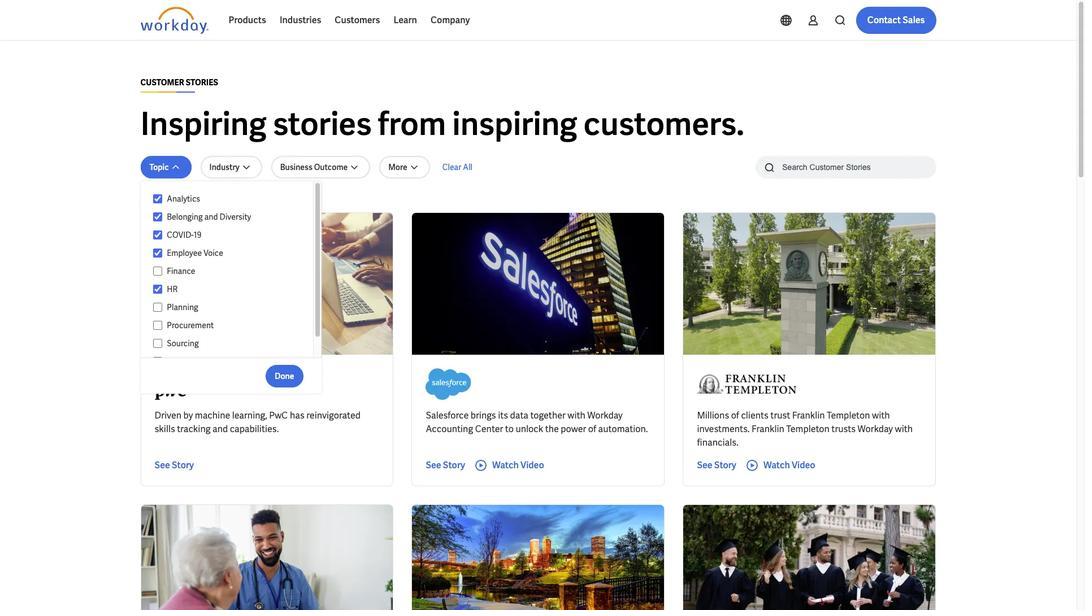Task type: locate. For each thing, give the bounding box(es) containing it.
procurement link
[[162, 319, 302, 333]]

clients
[[742, 410, 769, 422]]

0 horizontal spatial with
[[568, 410, 586, 422]]

see story link for salesforce brings its data together with workday accounting center to unlock the power of automation.
[[426, 459, 465, 473]]

1 video from the left
[[521, 460, 544, 472]]

with inside salesforce brings its data together with workday accounting center to unlock the power of automation.
[[568, 410, 586, 422]]

more button
[[380, 156, 430, 179]]

diversity
[[220, 212, 251, 222]]

of right power
[[589, 424, 597, 435]]

story for millions of clients trust franklin templeton with investments. franklin templeton trusts workday with financials.
[[715, 460, 737, 472]]

watch down the to
[[493, 460, 519, 472]]

products button
[[222, 7, 273, 34]]

see down skills
[[155, 460, 170, 472]]

millions of clients trust franklin templeton with investments. franklin templeton trusts workday with financials.
[[698, 410, 913, 449]]

3 story from the left
[[715, 460, 737, 472]]

1 horizontal spatial see story link
[[426, 459, 465, 473]]

1 vertical spatial templeton
[[787, 424, 830, 435]]

1 horizontal spatial story
[[443, 460, 465, 472]]

company
[[431, 14, 470, 26]]

see story link down financials. at the bottom
[[698, 459, 737, 473]]

1 horizontal spatial franklin
[[793, 410, 825, 422]]

business outcome button
[[271, 156, 371, 179]]

429
[[141, 194, 154, 204]]

with
[[568, 410, 586, 422], [873, 410, 891, 422], [896, 424, 913, 435]]

story
[[172, 460, 194, 472], [443, 460, 465, 472], [715, 460, 737, 472]]

1 horizontal spatial workday
[[858, 424, 894, 435]]

contact
[[868, 14, 902, 26]]

1 vertical spatial and
[[213, 424, 228, 435]]

customers
[[335, 14, 380, 26]]

see story down the accounting
[[426, 460, 465, 472]]

driven
[[155, 410, 182, 422]]

1 see story from the left
[[155, 460, 194, 472]]

covid-
[[167, 230, 194, 240]]

together
[[531, 410, 566, 422]]

1 horizontal spatial see
[[426, 460, 442, 472]]

1 watch from the left
[[493, 460, 519, 472]]

hr link
[[162, 283, 302, 296]]

watch video for templeton
[[764, 460, 816, 472]]

2 see story from the left
[[426, 460, 465, 472]]

0 horizontal spatial of
[[589, 424, 597, 435]]

1 see from the left
[[155, 460, 170, 472]]

3 see from the left
[[698, 460, 713, 472]]

2 horizontal spatial see story
[[698, 460, 737, 472]]

and down machine
[[213, 424, 228, 435]]

3 see story link from the left
[[698, 459, 737, 473]]

0 vertical spatial and
[[205, 212, 218, 222]]

contact sales link
[[857, 7, 937, 34]]

video down unlock on the bottom of page
[[521, 460, 544, 472]]

2 watch video from the left
[[764, 460, 816, 472]]

story down tracking
[[172, 460, 194, 472]]

investments.
[[698, 424, 750, 435]]

done
[[275, 371, 294, 381]]

industries button
[[273, 7, 328, 34]]

company button
[[424, 7, 477, 34]]

watch video
[[493, 460, 544, 472], [764, 460, 816, 472]]

driven by machine learning, pwc has reinvigorated skills tracking and capabilities.
[[155, 410, 361, 435]]

see story link down skills
[[155, 459, 194, 473]]

watch for center
[[493, 460, 519, 472]]

1 horizontal spatial watch video
[[764, 460, 816, 472]]

0 horizontal spatial watch
[[493, 460, 519, 472]]

watch video link for center
[[474, 459, 544, 473]]

industries
[[280, 14, 321, 26]]

2 horizontal spatial story
[[715, 460, 737, 472]]

outcome
[[314, 162, 348, 172]]

to
[[506, 424, 514, 435]]

see down the accounting
[[426, 460, 442, 472]]

0 horizontal spatial video
[[521, 460, 544, 472]]

workday right trusts
[[858, 424, 894, 435]]

all
[[463, 162, 473, 172]]

templeton
[[827, 410, 871, 422], [787, 424, 830, 435]]

covid-19 link
[[162, 228, 302, 242]]

2 horizontal spatial see story link
[[698, 459, 737, 473]]

0 horizontal spatial see
[[155, 460, 170, 472]]

see story for millions of clients trust franklin templeton with investments. franklin templeton trusts workday with financials.
[[698, 460, 737, 472]]

0 horizontal spatial watch video
[[493, 460, 544, 472]]

watch down millions of clients trust franklin templeton with investments. franklin templeton trusts workday with financials.
[[764, 460, 791, 472]]

contact sales
[[868, 14, 926, 26]]

1 horizontal spatial of
[[732, 410, 740, 422]]

customer stories
[[141, 77, 218, 88]]

1 vertical spatial workday
[[858, 424, 894, 435]]

see story down financials. at the bottom
[[698, 460, 737, 472]]

0 horizontal spatial see story
[[155, 460, 194, 472]]

watch video link down millions of clients trust franklin templeton with investments. franklin templeton trusts workday with financials.
[[746, 459, 816, 473]]

its
[[498, 410, 509, 422]]

video down millions of clients trust franklin templeton with investments. franklin templeton trusts workday with financials.
[[792, 460, 816, 472]]

see down financials. at the bottom
[[698, 460, 713, 472]]

story down the accounting
[[443, 460, 465, 472]]

business
[[280, 162, 313, 172]]

0 horizontal spatial watch video link
[[474, 459, 544, 473]]

0 horizontal spatial story
[[172, 460, 194, 472]]

templeton up trusts
[[827, 410, 871, 422]]

see story link
[[155, 459, 194, 473], [426, 459, 465, 473], [698, 459, 737, 473]]

watch
[[493, 460, 519, 472], [764, 460, 791, 472]]

see story link down the accounting
[[426, 459, 465, 473]]

1 horizontal spatial video
[[792, 460, 816, 472]]

1 see story link from the left
[[155, 459, 194, 473]]

1 watch video from the left
[[493, 460, 544, 472]]

of up investments.
[[732, 410, 740, 422]]

watch video for to
[[493, 460, 544, 472]]

templeton down trust on the bottom of the page
[[787, 424, 830, 435]]

1 horizontal spatial watch video link
[[746, 459, 816, 473]]

pricewaterhousecoopers global licensing services corporation (pwc) image
[[155, 369, 196, 400]]

trust
[[771, 410, 791, 422]]

watch video link down the to
[[474, 459, 544, 473]]

workday
[[588, 410, 623, 422], [858, 424, 894, 435]]

video for to
[[521, 460, 544, 472]]

story down financials. at the bottom
[[715, 460, 737, 472]]

0 vertical spatial franklin
[[793, 410, 825, 422]]

of inside millions of clients trust franklin templeton with investments. franklin templeton trusts workday with financials.
[[732, 410, 740, 422]]

see story down skills
[[155, 460, 194, 472]]

machine
[[195, 410, 230, 422]]

story for salesforce brings its data together with workday accounting center to unlock the power of automation.
[[443, 460, 465, 472]]

0 horizontal spatial workday
[[588, 410, 623, 422]]

employee
[[167, 248, 202, 258]]

salesforce.com image
[[426, 369, 472, 400]]

watch video link
[[474, 459, 544, 473], [746, 459, 816, 473]]

video
[[521, 460, 544, 472], [792, 460, 816, 472]]

franklin right trust on the bottom of the page
[[793, 410, 825, 422]]

and
[[205, 212, 218, 222], [213, 424, 228, 435]]

franklin down trust on the bottom of the page
[[752, 424, 785, 435]]

0 horizontal spatial see story link
[[155, 459, 194, 473]]

products
[[229, 14, 266, 26]]

brings
[[471, 410, 496, 422]]

and left diversity
[[205, 212, 218, 222]]

2 horizontal spatial see
[[698, 460, 713, 472]]

1 watch video link from the left
[[474, 459, 544, 473]]

2 watch video link from the left
[[746, 459, 816, 473]]

business outcome
[[280, 162, 348, 172]]

3 see story from the left
[[698, 460, 737, 472]]

0 vertical spatial of
[[732, 410, 740, 422]]

2 see from the left
[[426, 460, 442, 472]]

0 vertical spatial workday
[[588, 410, 623, 422]]

0 horizontal spatial franklin
[[752, 424, 785, 435]]

2 video from the left
[[792, 460, 816, 472]]

watch video down the to
[[493, 460, 544, 472]]

2 watch from the left
[[764, 460, 791, 472]]

1 vertical spatial of
[[589, 424, 597, 435]]

employee voice link
[[162, 247, 302, 260]]

see story
[[155, 460, 194, 472], [426, 460, 465, 472], [698, 460, 737, 472]]

1 horizontal spatial watch
[[764, 460, 791, 472]]

trusts
[[832, 424, 856, 435]]

2 story from the left
[[443, 460, 465, 472]]

franklin
[[793, 410, 825, 422], [752, 424, 785, 435]]

belonging and diversity link
[[162, 210, 302, 224]]

None checkbox
[[153, 194, 162, 204], [153, 248, 162, 258], [153, 266, 162, 277], [153, 321, 162, 331], [153, 357, 162, 367], [153, 194, 162, 204], [153, 248, 162, 258], [153, 266, 162, 277], [153, 321, 162, 331], [153, 357, 162, 367]]

workday up automation.
[[588, 410, 623, 422]]

and inside belonging and diversity link
[[205, 212, 218, 222]]

2 see story link from the left
[[426, 459, 465, 473]]

None checkbox
[[153, 212, 162, 222], [153, 230, 162, 240], [153, 284, 162, 295], [153, 303, 162, 313], [153, 339, 162, 349], [153, 212, 162, 222], [153, 230, 162, 240], [153, 284, 162, 295], [153, 303, 162, 313], [153, 339, 162, 349]]

1 horizontal spatial see story
[[426, 460, 465, 472]]

watch video down millions of clients trust franklin templeton with investments. franklin templeton trusts workday with financials.
[[764, 460, 816, 472]]

of
[[732, 410, 740, 422], [589, 424, 597, 435]]

learning,
[[232, 410, 267, 422]]



Task type: describe. For each thing, give the bounding box(es) containing it.
reinvigorated
[[307, 410, 361, 422]]

technology
[[167, 357, 208, 367]]

and inside the driven by machine learning, pwc has reinvigorated skills tracking and capabilities.
[[213, 424, 228, 435]]

stories
[[273, 103, 372, 145]]

finance link
[[162, 265, 302, 278]]

customers.
[[584, 103, 745, 145]]

clear all
[[443, 162, 473, 172]]

workday inside salesforce brings its data together with workday accounting center to unlock the power of automation.
[[588, 410, 623, 422]]

19
[[194, 230, 202, 240]]

learn
[[394, 14, 417, 26]]

see for salesforce brings its data together with workday accounting center to unlock the power of automation.
[[426, 460, 442, 472]]

inspiring stories from inspiring customers.
[[141, 103, 745, 145]]

by
[[184, 410, 193, 422]]

accounting
[[426, 424, 473, 435]]

power
[[561, 424, 587, 435]]

procurement
[[167, 321, 214, 331]]

2 horizontal spatial with
[[896, 424, 913, 435]]

sourcing
[[167, 339, 199, 349]]

inspiring
[[141, 103, 267, 145]]

employee voice
[[167, 248, 223, 258]]

unlock
[[516, 424, 544, 435]]

millions
[[698, 410, 730, 422]]

sales
[[903, 14, 926, 26]]

skills
[[155, 424, 175, 435]]

clear all button
[[439, 156, 476, 179]]

watch video link for franklin
[[746, 459, 816, 473]]

learn button
[[387, 7, 424, 34]]

the
[[546, 424, 559, 435]]

more
[[389, 162, 408, 172]]

stories
[[186, 77, 218, 88]]

automation.
[[599, 424, 648, 435]]

covid-19
[[167, 230, 202, 240]]

1 horizontal spatial with
[[873, 410, 891, 422]]

analytics link
[[162, 192, 302, 206]]

planning link
[[162, 301, 302, 314]]

capabilities.
[[230, 424, 279, 435]]

watch for franklin
[[764, 460, 791, 472]]

data
[[510, 410, 529, 422]]

salesforce
[[426, 410, 469, 422]]

done button
[[266, 365, 303, 388]]

finance
[[167, 266, 195, 277]]

center
[[475, 424, 504, 435]]

results
[[155, 194, 182, 204]]

sourcing link
[[162, 337, 302, 351]]

planning
[[167, 303, 198, 313]]

1 story from the left
[[172, 460, 194, 472]]

financials.
[[698, 437, 739, 449]]

from
[[378, 103, 446, 145]]

inspiring
[[453, 103, 578, 145]]

industry button
[[201, 156, 262, 179]]

topic
[[150, 162, 169, 172]]

clear
[[443, 162, 462, 172]]

belonging and diversity
[[167, 212, 251, 222]]

analytics
[[167, 194, 200, 204]]

hr
[[167, 284, 178, 295]]

see story link for millions of clients trust franklin templeton with investments. franklin templeton trusts workday with financials.
[[698, 459, 737, 473]]

429 results
[[141, 194, 182, 204]]

topic button
[[141, 156, 191, 179]]

workday inside millions of clients trust franklin templeton with investments. franklin templeton trusts workday with financials.
[[858, 424, 894, 435]]

pwc
[[269, 410, 288, 422]]

see for millions of clients trust franklin templeton with investments. franklin templeton trusts workday with financials.
[[698, 460, 713, 472]]

go to the homepage image
[[141, 7, 208, 34]]

salesforce brings its data together with workday accounting center to unlock the power of automation.
[[426, 410, 648, 435]]

customers button
[[328, 7, 387, 34]]

of inside salesforce brings its data together with workday accounting center to unlock the power of automation.
[[589, 424, 597, 435]]

see story for salesforce brings its data together with workday accounting center to unlock the power of automation.
[[426, 460, 465, 472]]

technology link
[[162, 355, 302, 369]]

customer
[[141, 77, 184, 88]]

1 vertical spatial franklin
[[752, 424, 785, 435]]

voice
[[204, 248, 223, 258]]

has
[[290, 410, 305, 422]]

industry
[[210, 162, 240, 172]]

Search Customer Stories text field
[[776, 157, 915, 177]]

tracking
[[177, 424, 211, 435]]

belonging
[[167, 212, 203, 222]]

0 vertical spatial templeton
[[827, 410, 871, 422]]

franklin templeton companies, llc image
[[698, 369, 797, 400]]

video for templeton
[[792, 460, 816, 472]]



Task type: vqa. For each thing, say whether or not it's contained in the screenshot.
"Search Customer Stories" text box
yes



